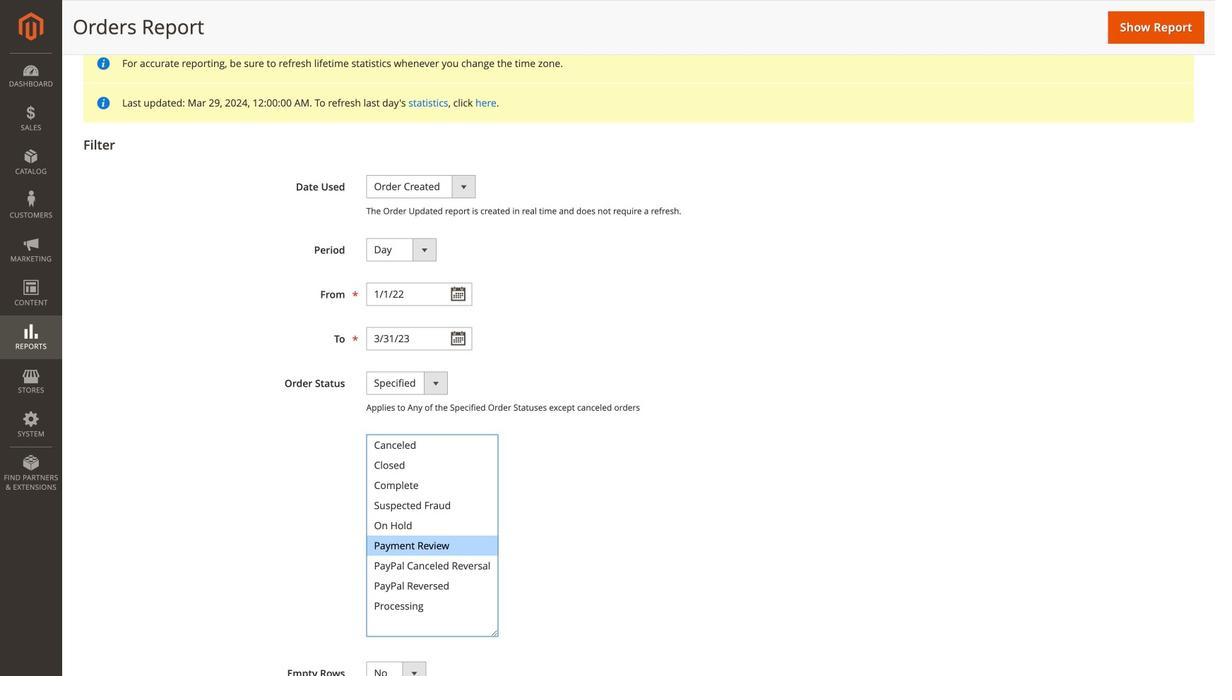 Task type: describe. For each thing, give the bounding box(es) containing it.
magento admin panel image
[[19, 12, 43, 41]]



Task type: locate. For each thing, give the bounding box(es) containing it.
menu bar
[[0, 53, 62, 500]]

None text field
[[366, 283, 472, 306]]

None text field
[[366, 327, 472, 351]]



